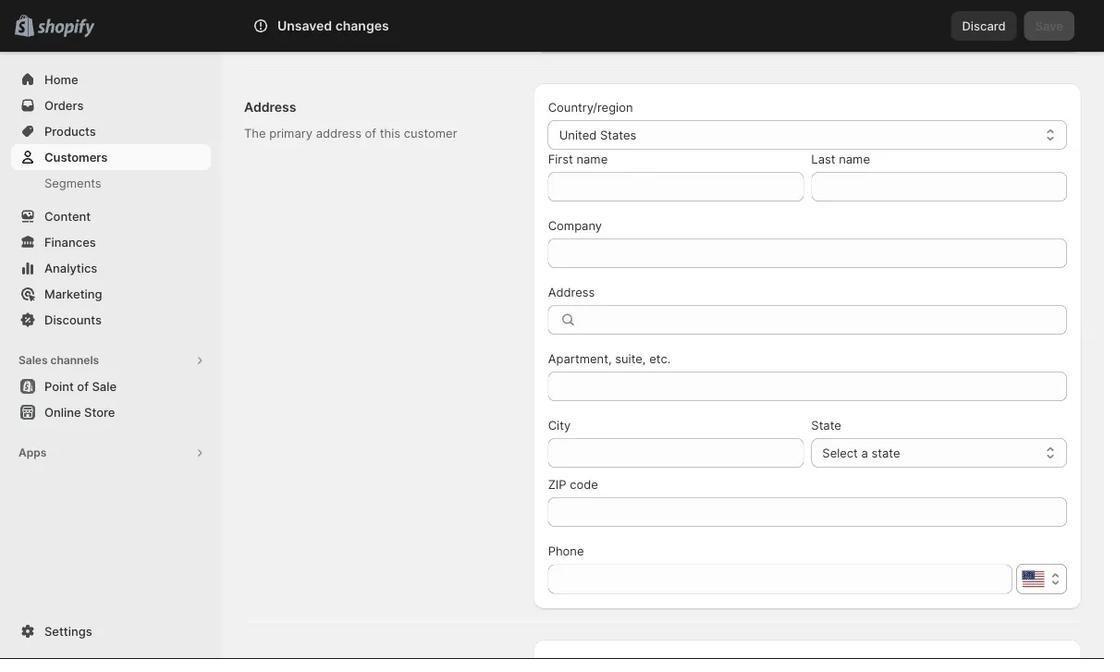 Task type: vqa. For each thing, say whether or not it's contained in the screenshot.
right business
no



Task type: locate. For each thing, give the bounding box(es) containing it.
save button
[[1024, 11, 1075, 41]]

2 your from the left
[[983, 3, 1008, 17]]

1 name from the left
[[576, 152, 608, 166]]

address up the
[[244, 99, 296, 115]]

Address text field
[[585, 305, 1067, 335]]

products
[[44, 124, 96, 138]]

0 horizontal spatial of
[[77, 379, 89, 393]]

or
[[648, 21, 659, 36]]

point of sale link
[[11, 374, 211, 399]]

marketing
[[548, 21, 605, 36]]

channels
[[50, 354, 99, 367]]

of left sale
[[77, 379, 89, 393]]

products link
[[11, 118, 211, 144]]

the
[[244, 126, 266, 140]]

unsaved changes
[[277, 18, 389, 34]]

your up or
[[637, 3, 662, 17]]

of
[[365, 126, 376, 140], [77, 379, 89, 393]]

0 horizontal spatial name
[[576, 152, 608, 166]]

sales
[[18, 354, 48, 367]]

your
[[637, 3, 662, 17], [983, 3, 1008, 17]]

subscribe
[[877, 3, 932, 17]]

you
[[853, 3, 874, 17]]

1 horizontal spatial of
[[365, 126, 376, 140]]

1 horizontal spatial name
[[839, 152, 870, 166]]

name down united states
[[576, 152, 608, 166]]

online store link
[[11, 399, 211, 425]]

analytics
[[44, 261, 97, 275]]

to
[[968, 3, 980, 17]]

state
[[811, 418, 841, 432]]

zip code
[[548, 477, 598, 491]]

home
[[44, 72, 78, 86]]

a
[[861, 446, 868, 460]]

save
[[1035, 18, 1063, 33]]

before
[[813, 3, 850, 17]]

customers
[[665, 3, 725, 17]]

1 horizontal spatial address
[[548, 285, 595, 299]]

address
[[244, 99, 296, 115], [548, 285, 595, 299]]

discounts
[[44, 313, 102, 327]]

your up discard
[[983, 3, 1008, 17]]

orders
[[44, 98, 84, 112]]

emails
[[608, 21, 644, 36]]

settings link
[[11, 619, 211, 645]]

customer
[[404, 126, 457, 140]]

shopify image
[[37, 19, 95, 37]]

0 horizontal spatial your
[[637, 3, 662, 17]]

ZIP code text field
[[548, 497, 1067, 527]]

2 name from the left
[[839, 152, 870, 166]]

united
[[559, 128, 597, 142]]

discounts link
[[11, 307, 211, 333]]

of inside button
[[77, 379, 89, 393]]

etc.
[[649, 351, 671, 366]]

Last name text field
[[811, 172, 1067, 202]]

name
[[576, 152, 608, 166], [839, 152, 870, 166]]

first name
[[548, 152, 608, 166]]

select
[[822, 446, 858, 460]]

name for first name
[[576, 152, 608, 166]]

sales channels
[[18, 354, 99, 367]]

of left this
[[365, 126, 376, 140]]

search button
[[284, 11, 820, 41]]

marketing link
[[11, 281, 211, 307]]

1 vertical spatial address
[[548, 285, 595, 299]]

name for last name
[[839, 152, 870, 166]]

address down company
[[548, 285, 595, 299]]

suite,
[[615, 351, 646, 366]]

0 vertical spatial address
[[244, 99, 296, 115]]

City text field
[[548, 438, 804, 468]]

1 horizontal spatial your
[[983, 3, 1008, 17]]

search
[[314, 18, 353, 33]]

discard
[[962, 18, 1006, 33]]

analytics link
[[11, 255, 211, 281]]

discard button
[[951, 11, 1017, 41]]

last name
[[811, 152, 870, 166]]

apartment, suite, etc.
[[548, 351, 671, 366]]

this
[[380, 126, 401, 140]]

Company text field
[[548, 239, 1067, 268]]

name right last
[[839, 152, 870, 166]]

them
[[936, 3, 965, 17]]

1 vertical spatial of
[[77, 379, 89, 393]]

point of sale button
[[0, 374, 222, 399]]

select a state
[[822, 446, 900, 460]]

1 your from the left
[[637, 3, 662, 17]]

point
[[44, 379, 74, 393]]



Task type: describe. For each thing, give the bounding box(es) containing it.
point of sale
[[44, 379, 117, 393]]

country/region
[[548, 100, 633, 114]]

city
[[548, 418, 571, 432]]

the primary address of this customer
[[244, 126, 457, 140]]

content link
[[11, 203, 211, 229]]

sales channels button
[[11, 348, 211, 374]]

last
[[811, 152, 835, 166]]

online store button
[[0, 399, 222, 425]]

should
[[573, 3, 611, 17]]

finances
[[44, 235, 96, 249]]

code
[[570, 477, 598, 491]]

customers link
[[11, 144, 211, 170]]

changes
[[335, 18, 389, 34]]

ask
[[614, 3, 633, 17]]

content
[[44, 209, 91, 223]]

first
[[548, 152, 573, 166]]

0 horizontal spatial address
[[244, 99, 296, 115]]

states
[[600, 128, 636, 142]]

phone
[[548, 544, 584, 558]]

sms.
[[663, 21, 692, 36]]

segments
[[44, 176, 101, 190]]

online store
[[44, 405, 115, 419]]

you
[[548, 3, 569, 17]]

Apartment, suite, etc. text field
[[548, 372, 1067, 401]]

apps
[[18, 446, 46, 460]]

united states
[[559, 128, 636, 142]]

store
[[84, 405, 115, 419]]

apps button
[[11, 440, 211, 466]]

sale
[[92, 379, 117, 393]]

online
[[44, 405, 81, 419]]

permission
[[747, 3, 809, 17]]

unsaved
[[277, 18, 332, 34]]

you should ask your customers for permission before you subscribe them to your marketing emails or sms.
[[548, 3, 1008, 36]]

united states (+1) image
[[1022, 571, 1044, 588]]

segments link
[[11, 170, 211, 196]]

home link
[[11, 67, 211, 92]]

marketing
[[44, 287, 102, 301]]

First name text field
[[548, 172, 804, 202]]

settings
[[44, 624, 92, 639]]

primary
[[269, 126, 313, 140]]

for
[[728, 3, 744, 17]]

finances link
[[11, 229, 211, 255]]

Phone text field
[[548, 565, 1013, 594]]

state
[[872, 446, 900, 460]]

customers
[[44, 150, 108, 164]]

company
[[548, 218, 602, 233]]

zip
[[548, 477, 566, 491]]

orders link
[[11, 92, 211, 118]]

apartment,
[[548, 351, 612, 366]]

0 vertical spatial of
[[365, 126, 376, 140]]

address
[[316, 126, 362, 140]]



